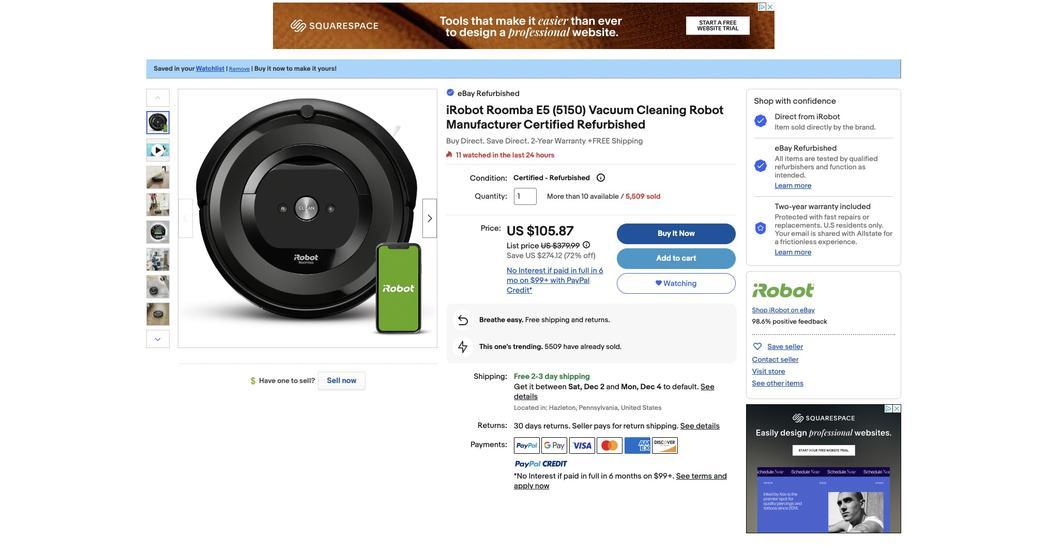 Task type: describe. For each thing, give the bounding box(es) containing it.
0 vertical spatial advertisement region
[[273, 3, 774, 49]]

discover image
[[652, 438, 678, 454]]

with down repairs
[[842, 230, 855, 238]]

sell now
[[327, 376, 356, 386]]

with up direct
[[776, 97, 791, 107]]

are
[[805, 155, 815, 163]]

contact seller visit store see other items
[[752, 356, 804, 388]]

terms
[[692, 472, 712, 482]]

full for months
[[589, 472, 599, 482]]

manufacturer
[[446, 118, 521, 132]]

from
[[798, 112, 815, 122]]

remove button
[[229, 65, 250, 73]]

get it between sat, dec 2 and mon, dec 4 to default .
[[514, 383, 701, 393]]

ebay refurbished
[[458, 89, 520, 99]]

$99+.
[[654, 472, 674, 482]]

sold inside us $105.87 main content
[[646, 192, 661, 201]]

off)
[[583, 251, 596, 261]]

located in: hazleton, pennsylvania, united states
[[514, 404, 662, 413]]

brand.
[[855, 123, 876, 132]]

and inside "ebay refurbished all items are tested by qualified refurbishers and function as intended. learn more"
[[816, 163, 828, 172]]

paid for mo
[[553, 266, 569, 276]]

refurbished inside "ebay refurbished all items are tested by qualified refurbishers and function as intended. learn more"
[[794, 144, 837, 154]]

frictionless
[[780, 238, 817, 247]]

learn more link for two-year warranty included
[[775, 248, 812, 257]]

us $105.87
[[507, 224, 574, 240]]

2 | from the left
[[251, 65, 253, 73]]

1 horizontal spatial us
[[526, 251, 535, 261]]

text__icon image
[[446, 88, 455, 98]]

add
[[656, 254, 671, 264]]

24
[[526, 151, 534, 160]]

intended.
[[775, 171, 806, 180]]

between
[[536, 383, 567, 393]]

store
[[768, 368, 785, 376]]

watching
[[664, 279, 697, 289]]

vacuum
[[589, 103, 634, 118]]

two-year warranty included
[[775, 202, 871, 212]]

sat,
[[568, 383, 582, 393]]

2 horizontal spatial buy
[[658, 229, 671, 239]]

cleaning
[[637, 103, 687, 118]]

price:
[[481, 224, 501, 234]]

see terms and apply now link
[[514, 472, 727, 492]]

and inside see terms and apply now
[[714, 472, 727, 482]]

returns.
[[585, 316, 610, 325]]

in down the visa image
[[581, 472, 587, 482]]

irobot inside irobot roomba e5 (5150) vacuum cleaning robot manufacturer certified refurbished buy direct. save direct. 2-year warranty +free shipping
[[446, 103, 484, 118]]

it
[[673, 229, 678, 239]]

positive
[[773, 318, 797, 326]]

see terms and apply now
[[514, 472, 727, 492]]

see inside see terms and apply now
[[676, 472, 690, 482]]

no interest if paid in full in 6 mo on $99+ with paypal credit*
[[507, 266, 603, 296]]

see other items link
[[752, 379, 804, 388]]

and right 2
[[606, 383, 619, 393]]

-
[[545, 174, 548, 183]]

learn more link for ebay refurbished
[[775, 181, 812, 190]]

watchlist link
[[196, 65, 225, 73]]

1 direct. from the left
[[461, 137, 485, 146]]

mo
[[507, 276, 518, 286]]

irobot roomba e5 (5150) vacuum cleaning robot manufacturer certified refurbished - picture 1 of 11 image
[[178, 98, 437, 337]]

save inside irobot roomba e5 (5150) vacuum cleaning robot manufacturer certified refurbished buy direct. save direct. 2-year warranty +free shipping
[[487, 137, 504, 146]]

0 horizontal spatial it
[[267, 65, 271, 73]]

experience.
[[818, 238, 857, 247]]

see details
[[514, 383, 715, 402]]

months
[[615, 472, 642, 482]]

refurbished up "than" on the top right of the page
[[550, 174, 590, 183]]

add to cart link
[[617, 249, 736, 269]]

days
[[525, 422, 542, 432]]

by for from
[[833, 123, 841, 132]]

to right 'one' on the bottom left of page
[[291, 377, 298, 386]]

replacements.
[[775, 221, 822, 230]]

your
[[775, 230, 790, 238]]

5,509
[[626, 192, 645, 201]]

$105.87
[[527, 224, 574, 240]]

available
[[590, 192, 619, 201]]

with details__icon image for two-year warranty included
[[754, 222, 767, 235]]

it inside us $105.87 main content
[[529, 383, 534, 393]]

picture 5 of 11 image
[[147, 249, 169, 271]]

(72%
[[564, 251, 582, 261]]

to right 4
[[663, 383, 671, 393]]

email
[[791, 230, 809, 238]]

0 horizontal spatial .
[[568, 422, 570, 432]]

on for $99+
[[520, 276, 529, 286]]

your
[[181, 65, 194, 73]]

by for refurbished
[[840, 155, 848, 163]]

remove
[[229, 66, 250, 72]]

the inside us $105.87 main content
[[500, 151, 511, 160]]

0 vertical spatial shipping
[[541, 316, 570, 325]]

protected
[[775, 213, 808, 222]]

more inside "ebay refurbished all items are tested by qualified refurbishers and function as intended. learn more"
[[794, 181, 812, 190]]

directly
[[807, 123, 832, 132]]

the inside "direct from irobot item sold directly by the brand."
[[843, 123, 854, 132]]

picture 4 of 11 image
[[147, 221, 169, 244]]

Quantity: text field
[[514, 188, 537, 205]]

on for $99+.
[[643, 472, 652, 482]]

2 learn from the top
[[775, 248, 793, 257]]

2 more from the top
[[794, 248, 812, 257]]

sell?
[[299, 377, 315, 386]]

for inside protected with fast repairs or replacements. u.s residents only. your email is shared with allstate for a frictionless experience.
[[884, 230, 892, 238]]

saved
[[154, 65, 173, 73]]

with details__icon image for this one's trending.
[[458, 341, 467, 354]]

with details__icon image for ebay refurbished
[[754, 160, 767, 173]]

robot
[[689, 103, 724, 118]]

in left your
[[174, 65, 180, 73]]

one
[[277, 377, 290, 386]]

trending.
[[513, 343, 543, 352]]

2 dec from the left
[[640, 383, 655, 393]]

dollar sign image
[[251, 378, 259, 386]]

ebay refurbished all items are tested by qualified refurbishers and function as intended. learn more
[[775, 144, 878, 190]]

certified - refurbished
[[513, 174, 590, 183]]

items inside the contact seller visit store see other items
[[785, 379, 804, 388]]

included
[[840, 202, 871, 212]]

shop with confidence
[[754, 97, 836, 107]]

tested
[[817, 155, 838, 163]]

30
[[514, 422, 523, 432]]

shop irobot on ebay link
[[752, 307, 815, 315]]

1 horizontal spatial irobot
[[769, 307, 789, 315]]

save for save seller
[[768, 343, 783, 352]]

in down '(72%'
[[571, 266, 577, 276]]

in right 'watched'
[[493, 151, 498, 160]]

0 vertical spatial free
[[525, 316, 540, 325]]

list
[[507, 241, 519, 251]]

visit
[[752, 368, 767, 376]]

picture 6 of 11 image
[[147, 276, 169, 298]]

in left months
[[601, 472, 607, 482]]

item direct from brand image
[[752, 281, 814, 301]]

pays
[[594, 422, 611, 432]]

$379.99
[[553, 241, 580, 251]]

1 vertical spatial shipping
[[559, 372, 590, 382]]

hazleton,
[[549, 404, 577, 413]]

save us $274.12 (72% off)
[[507, 251, 596, 261]]

*no interest if paid in full in 6 months on $99+.
[[514, 472, 676, 482]]

fast
[[824, 213, 837, 222]]

protected with fast repairs or replacements. u.s residents only. your email is shared with allstate for a frictionless experience.
[[775, 213, 892, 247]]

items inside "ebay refurbished all items are tested by qualified refurbishers and function as intended. learn more"
[[785, 155, 803, 163]]

0 vertical spatial buy
[[254, 65, 266, 73]]

list price us $379.99
[[507, 241, 580, 251]]

picture 3 of 11 image
[[147, 194, 169, 216]]

10
[[582, 192, 588, 201]]

refurbishers
[[775, 163, 814, 172]]



Task type: vqa. For each thing, say whether or not it's contained in the screenshot.
the bottommost 2-
yes



Task type: locate. For each thing, give the bounding box(es) containing it.
sold
[[791, 123, 805, 132], [646, 192, 661, 201]]

the left last
[[500, 151, 511, 160]]

2 vertical spatial shipping
[[646, 422, 677, 432]]

11
[[456, 151, 461, 160]]

direct. up 'watched'
[[461, 137, 485, 146]]

more
[[547, 192, 564, 201]]

0 horizontal spatial irobot
[[446, 103, 484, 118]]

1 horizontal spatial save
[[507, 251, 524, 261]]

learn down intended.
[[775, 181, 793, 190]]

american express image
[[624, 438, 650, 454]]

0 vertical spatial sold
[[791, 123, 805, 132]]

shop for shop irobot on ebay
[[752, 307, 768, 315]]

1 | from the left
[[226, 65, 228, 73]]

1 vertical spatial certified
[[513, 174, 543, 183]]

98.6%
[[752, 318, 771, 326]]

ebay inside us $105.87 main content
[[458, 89, 475, 99]]

watchlist
[[196, 65, 225, 73]]

by right "tested"
[[840, 155, 848, 163]]

us $105.87 main content
[[446, 88, 737, 492]]

. right 4
[[697, 383, 699, 393]]

1 horizontal spatial on
[[643, 472, 652, 482]]

1 vertical spatial paid
[[564, 472, 579, 482]]

on left the $99+.
[[643, 472, 652, 482]]

in down "off)"
[[591, 266, 597, 276]]

2 horizontal spatial us
[[541, 241, 551, 251]]

than
[[566, 192, 580, 201]]

0 vertical spatial for
[[884, 230, 892, 238]]

repairs
[[838, 213, 861, 222]]

residents
[[836, 221, 867, 230]]

save up 11 watched in the last 24 hours
[[487, 137, 504, 146]]

dec left 2
[[584, 383, 599, 393]]

master card image
[[597, 438, 623, 454]]

1 more from the top
[[794, 181, 812, 190]]

with details__icon image for breathe easy.
[[458, 315, 468, 326]]

picture 2 of 11 image
[[147, 167, 169, 189]]

if down paypal credit 'image'
[[558, 472, 562, 482]]

and right terms
[[714, 472, 727, 482]]

0 vertical spatial the
[[843, 123, 854, 132]]

it right the make
[[312, 65, 316, 73]]

1 vertical spatial learn
[[775, 248, 793, 257]]

more information - about this item condition image
[[597, 174, 605, 182]]

1 vertical spatial on
[[791, 307, 799, 315]]

for inside us $105.87 main content
[[612, 422, 622, 432]]

details down default
[[696, 422, 720, 432]]

2 horizontal spatial save
[[768, 343, 783, 352]]

0 horizontal spatial dec
[[584, 383, 599, 393]]

0 vertical spatial interest
[[519, 266, 546, 276]]

see down default
[[680, 422, 694, 432]]

2 direct. from the left
[[505, 137, 529, 146]]

1 horizontal spatial for
[[884, 230, 892, 238]]

irobot down text__icon in the top left of the page
[[446, 103, 484, 118]]

buy inside irobot roomba e5 (5150) vacuum cleaning robot manufacturer certified refurbished buy direct. save direct. 2-year warranty +free shipping
[[446, 137, 459, 146]]

0 horizontal spatial sold
[[646, 192, 661, 201]]

now right sell
[[342, 376, 356, 386]]

irobot up directly
[[817, 112, 840, 122]]

0 horizontal spatial the
[[500, 151, 511, 160]]

with right $99+
[[551, 276, 565, 286]]

shipping up discover image
[[646, 422, 677, 432]]

returns
[[543, 422, 568, 432]]

sold down from
[[791, 123, 805, 132]]

ebay right text__icon in the top left of the page
[[458, 89, 475, 99]]

items right other
[[785, 379, 804, 388]]

1 vertical spatial details
[[696, 422, 720, 432]]

to left cart
[[673, 254, 680, 264]]

0 horizontal spatial for
[[612, 422, 622, 432]]

contact seller link
[[752, 356, 799, 364]]

2 horizontal spatial .
[[697, 383, 699, 393]]

it right remove button
[[267, 65, 271, 73]]

to left the make
[[286, 65, 293, 73]]

2 items from the top
[[785, 379, 804, 388]]

0 vertical spatial more
[[794, 181, 812, 190]]

save seller
[[768, 343, 803, 352]]

see left terms
[[676, 472, 690, 482]]

1 vertical spatial see details link
[[680, 422, 720, 432]]

0 vertical spatial if
[[548, 266, 552, 276]]

breathe
[[479, 316, 505, 325]]

sold right 5,509
[[646, 192, 661, 201]]

1 vertical spatial ebay
[[775, 144, 792, 154]]

2 learn more link from the top
[[775, 248, 812, 257]]

0 vertical spatial on
[[520, 276, 529, 286]]

roomba
[[486, 103, 533, 118]]

pennsylvania,
[[579, 404, 620, 413]]

seller for contact
[[781, 356, 799, 364]]

already
[[580, 343, 604, 352]]

save for save us $274.12 (72% off)
[[507, 251, 524, 261]]

save
[[487, 137, 504, 146], [507, 251, 524, 261], [768, 343, 783, 352]]

4
[[657, 383, 662, 393]]

1 vertical spatial buy
[[446, 137, 459, 146]]

as
[[858, 163, 866, 172]]

0 vertical spatial see details link
[[514, 383, 715, 402]]

us down $105.87
[[541, 241, 551, 251]]

2 horizontal spatial irobot
[[817, 112, 840, 122]]

certified
[[524, 118, 574, 132], [513, 174, 543, 183]]

+free
[[588, 137, 610, 146]]

seller inside the contact seller visit store see other items
[[781, 356, 799, 364]]

on inside the no interest if paid in full in 6 mo on $99+ with paypal credit*
[[520, 276, 529, 286]]

shipping:
[[474, 372, 507, 382]]

seller inside save seller button
[[785, 343, 803, 352]]

1 vertical spatial 2-
[[531, 372, 538, 382]]

seller
[[785, 343, 803, 352], [781, 356, 799, 364]]

1 horizontal spatial 6
[[609, 472, 613, 482]]

learn more
[[775, 248, 812, 257]]

2 vertical spatial buy
[[658, 229, 671, 239]]

0 vertical spatial ebay
[[458, 89, 475, 99]]

6 right paypal
[[599, 266, 603, 276]]

learn down the a
[[775, 248, 793, 257]]

1 vertical spatial shop
[[752, 307, 768, 315]]

1 vertical spatial seller
[[781, 356, 799, 364]]

with details__icon image for direct from irobot
[[754, 115, 767, 128]]

| right remove button
[[251, 65, 253, 73]]

picture 7 of 11 image
[[147, 304, 169, 326]]

visa image
[[569, 438, 595, 454]]

price
[[521, 241, 539, 251]]

video 1 of 1 image
[[147, 139, 169, 161]]

0 vertical spatial by
[[833, 123, 841, 132]]

see details link up the pennsylvania, at the bottom right of the page
[[514, 383, 715, 402]]

save up contact seller link
[[768, 343, 783, 352]]

6 for no interest if paid in full in 6 mo on $99+ with paypal credit*
[[599, 266, 603, 276]]

refurbished inside irobot roomba e5 (5150) vacuum cleaning robot manufacturer certified refurbished buy direct. save direct. 2-year warranty +free shipping
[[577, 118, 646, 132]]

and left returns.
[[571, 316, 583, 325]]

1 vertical spatial if
[[558, 472, 562, 482]]

buy right remove button
[[254, 65, 266, 73]]

ebay
[[458, 89, 475, 99], [775, 144, 792, 154], [800, 307, 815, 315]]

this one's trending. 5509 have already sold.
[[479, 343, 622, 352]]

see right default
[[701, 383, 715, 393]]

refurbished up +free
[[577, 118, 646, 132]]

if for *no
[[558, 472, 562, 482]]

paid
[[553, 266, 569, 276], [564, 472, 579, 482]]

5509
[[545, 343, 562, 352]]

default
[[672, 383, 697, 393]]

0 vertical spatial items
[[785, 155, 803, 163]]

paypal credit image
[[514, 461, 568, 469]]

see inside the contact seller visit store see other items
[[752, 379, 765, 388]]

2 horizontal spatial ebay
[[800, 307, 815, 315]]

interest down paypal credit 'image'
[[529, 472, 556, 482]]

with down two-year warranty included
[[809, 213, 823, 222]]

interest for no
[[519, 266, 546, 276]]

seller down save seller
[[781, 356, 799, 364]]

0 vertical spatial 6
[[599, 266, 603, 276]]

1 vertical spatial now
[[342, 376, 356, 386]]

| left remove button
[[226, 65, 228, 73]]

3
[[538, 372, 543, 382]]

paid down the visa image
[[564, 472, 579, 482]]

interest right no on the top
[[519, 266, 546, 276]]

if inside the no interest if paid in full in 6 mo on $99+ with paypal credit*
[[548, 266, 552, 276]]

u.s
[[824, 221, 835, 230]]

2 vertical spatial on
[[643, 472, 652, 482]]

shipping up 5509
[[541, 316, 570, 325]]

it right "get"
[[529, 383, 534, 393]]

full down the visa image
[[589, 472, 599, 482]]

interest for *no
[[529, 472, 556, 482]]

0 horizontal spatial if
[[548, 266, 552, 276]]

breathe easy. free shipping and returns.
[[479, 316, 610, 325]]

return
[[623, 422, 645, 432]]

1 horizontal spatial direct.
[[505, 137, 529, 146]]

2- inside irobot roomba e5 (5150) vacuum cleaning robot manufacturer certified refurbished buy direct. save direct. 2-year warranty +free shipping
[[531, 137, 537, 146]]

easy.
[[507, 316, 524, 325]]

warranty
[[555, 137, 586, 146]]

seller
[[572, 422, 592, 432]]

shipping up sat,
[[559, 372, 590, 382]]

visit store link
[[752, 368, 785, 376]]

1 vertical spatial free
[[514, 372, 530, 382]]

1 vertical spatial learn more link
[[775, 248, 812, 257]]

1 vertical spatial sold
[[646, 192, 661, 201]]

function
[[830, 163, 857, 172]]

2 vertical spatial ebay
[[800, 307, 815, 315]]

buy up 11
[[446, 137, 459, 146]]

is
[[811, 230, 816, 238]]

certified inside irobot roomba e5 (5150) vacuum cleaning robot manufacturer certified refurbished buy direct. save direct. 2-year warranty +free shipping
[[524, 118, 574, 132]]

yours!
[[318, 65, 337, 73]]

advertisement region
[[273, 3, 774, 49], [746, 405, 901, 534]]

only.
[[868, 221, 883, 230]]

on up 98.6% positive feedback
[[791, 307, 799, 315]]

with details__icon image left all
[[754, 160, 767, 173]]

day
[[545, 372, 558, 382]]

learn more link down intended.
[[775, 181, 812, 190]]

dec left 4
[[640, 383, 655, 393]]

states
[[642, 404, 662, 413]]

0 vertical spatial save
[[487, 137, 504, 146]]

0 horizontal spatial ebay
[[458, 89, 475, 99]]

2 horizontal spatial on
[[791, 307, 799, 315]]

save up no on the top
[[507, 251, 524, 261]]

30 days returns . seller pays for return shipping . see details
[[514, 422, 720, 432]]

0 vertical spatial now
[[273, 65, 285, 73]]

certified left -
[[513, 174, 543, 183]]

with details__icon image left this
[[458, 341, 467, 354]]

1 horizontal spatial |
[[251, 65, 253, 73]]

|
[[226, 65, 228, 73], [251, 65, 253, 73]]

more
[[794, 181, 812, 190], [794, 248, 812, 257]]

with details__icon image left item
[[754, 115, 767, 128]]

2 vertical spatial save
[[768, 343, 783, 352]]

for right pays
[[612, 422, 622, 432]]

if for no
[[548, 266, 552, 276]]

sell now link
[[315, 372, 366, 390]]

more down intended.
[[794, 181, 812, 190]]

0 horizontal spatial direct.
[[461, 137, 485, 146]]

credit*
[[507, 286, 532, 296]]

full for mo
[[579, 266, 589, 276]]

0 horizontal spatial save
[[487, 137, 504, 146]]

paid for months
[[564, 472, 579, 482]]

with details__icon image
[[754, 115, 767, 128], [754, 160, 767, 173], [754, 222, 767, 235], [458, 315, 468, 326], [458, 341, 467, 354]]

refurbished up 'are'
[[794, 144, 837, 154]]

on right mo
[[520, 276, 529, 286]]

/
[[621, 192, 624, 201]]

details inside see details
[[514, 393, 538, 402]]

now inside see terms and apply now
[[535, 482, 549, 492]]

2 horizontal spatial it
[[529, 383, 534, 393]]

in
[[174, 65, 180, 73], [493, 151, 498, 160], [571, 266, 577, 276], [591, 266, 597, 276], [581, 472, 587, 482], [601, 472, 607, 482]]

1 horizontal spatial details
[[696, 422, 720, 432]]

1 vertical spatial advertisement region
[[746, 405, 901, 534]]

by inside "ebay refurbished all items are tested by qualified refurbishers and function as intended. learn more"
[[840, 155, 848, 163]]

0 vertical spatial seller
[[785, 343, 803, 352]]

ebay inside "ebay refurbished all items are tested by qualified refurbishers and function as intended. learn more"
[[775, 144, 792, 154]]

0 vertical spatial full
[[579, 266, 589, 276]]

2 horizontal spatial now
[[535, 482, 549, 492]]

sold inside "direct from irobot item sold directly by the brand."
[[791, 123, 805, 132]]

confidence
[[793, 97, 836, 107]]

in:
[[540, 404, 548, 413]]

ebay for ebay refurbished all items are tested by qualified refurbishers and function as intended. learn more
[[775, 144, 792, 154]]

with details__icon image left your
[[754, 222, 767, 235]]

1 vertical spatial by
[[840, 155, 848, 163]]

have
[[563, 343, 579, 352]]

1 horizontal spatial .
[[677, 422, 679, 432]]

shop left confidence
[[754, 97, 774, 107]]

google pay image
[[542, 438, 567, 454]]

for right only.
[[884, 230, 892, 238]]

1 vertical spatial full
[[589, 472, 599, 482]]

0 vertical spatial 2-
[[531, 137, 537, 146]]

paid inside the no interest if paid in full in 6 mo on $99+ with paypal credit*
[[553, 266, 569, 276]]

2- up 24
[[531, 137, 537, 146]]

1 vertical spatial interest
[[529, 472, 556, 482]]

0 horizontal spatial 6
[[599, 266, 603, 276]]

0 horizontal spatial details
[[514, 393, 538, 402]]

1 horizontal spatial the
[[843, 123, 854, 132]]

0 horizontal spatial us
[[507, 224, 524, 240]]

save inside save seller button
[[768, 343, 783, 352]]

. left seller
[[568, 422, 570, 432]]

refurbished up roomba
[[476, 89, 520, 99]]

2 vertical spatial now
[[535, 482, 549, 492]]

shipping
[[612, 137, 643, 146]]

0 vertical spatial certified
[[524, 118, 574, 132]]

by
[[833, 123, 841, 132], [840, 155, 848, 163]]

buy
[[254, 65, 266, 73], [446, 137, 459, 146], [658, 229, 671, 239]]

items
[[785, 155, 803, 163], [785, 379, 804, 388]]

1 learn more link from the top
[[775, 181, 812, 190]]

a
[[775, 238, 779, 247]]

6 inside the no interest if paid in full in 6 mo on $99+ with paypal credit*
[[599, 266, 603, 276]]

0 vertical spatial shop
[[754, 97, 774, 107]]

this
[[479, 343, 493, 352]]

direct. up last
[[505, 137, 529, 146]]

$274.12
[[537, 251, 562, 261]]

1 items from the top
[[785, 155, 803, 163]]

shop irobot on ebay
[[752, 307, 815, 315]]

1 horizontal spatial if
[[558, 472, 562, 482]]

1 learn from the top
[[775, 181, 793, 190]]

buy it now
[[658, 229, 695, 239]]

full down "off)"
[[579, 266, 589, 276]]

1 dec from the left
[[584, 383, 599, 393]]

direct
[[775, 112, 797, 122]]

buy left it
[[658, 229, 671, 239]]

us up list on the top of page
[[507, 224, 524, 240]]

paypal image
[[514, 438, 540, 454]]

by inside "direct from irobot item sold directly by the brand."
[[833, 123, 841, 132]]

1 horizontal spatial it
[[312, 65, 316, 73]]

0 vertical spatial paid
[[553, 266, 569, 276]]

ebay up all
[[775, 144, 792, 154]]

1 vertical spatial 6
[[609, 472, 613, 482]]

1 vertical spatial more
[[794, 248, 812, 257]]

save seller button
[[752, 341, 803, 353]]

0 horizontal spatial on
[[520, 276, 529, 286]]

picture 1 of 11 image
[[147, 112, 168, 133]]

now right apply at the bottom of the page
[[535, 482, 549, 492]]

6 for *no interest if paid in full in 6 months on $99+.
[[609, 472, 613, 482]]

it
[[267, 65, 271, 73], [312, 65, 316, 73], [529, 383, 534, 393]]

paypal
[[567, 276, 590, 286]]

free right easy. on the bottom of the page
[[525, 316, 540, 325]]

0 horizontal spatial |
[[226, 65, 228, 73]]

shop for shop with confidence
[[754, 97, 774, 107]]

paid down save us $274.12 (72% off)
[[553, 266, 569, 276]]

1 vertical spatial the
[[500, 151, 511, 160]]

free up "get"
[[514, 372, 530, 382]]

0 vertical spatial details
[[514, 393, 538, 402]]

irobot inside "direct from irobot item sold directly by the brand."
[[817, 112, 840, 122]]

full inside the no interest if paid in full in 6 mo on $99+ with paypal credit*
[[579, 266, 589, 276]]

with details__icon image left breathe at the left of page
[[458, 315, 468, 326]]

quantity:
[[475, 192, 507, 202]]

1 horizontal spatial sold
[[791, 123, 805, 132]]

returns:
[[478, 421, 507, 431]]

ebay for ebay refurbished
[[458, 89, 475, 99]]

refurbished
[[476, 89, 520, 99], [577, 118, 646, 132], [794, 144, 837, 154], [550, 174, 590, 183]]

make
[[294, 65, 311, 73]]

11 watched in the last 24 hours
[[456, 151, 555, 160]]

see inside see details
[[701, 383, 715, 393]]

1 horizontal spatial ebay
[[775, 144, 792, 154]]

1 horizontal spatial now
[[342, 376, 356, 386]]

if down $274.12
[[548, 266, 552, 276]]

payments:
[[471, 441, 507, 450]]

the
[[843, 123, 854, 132], [500, 151, 511, 160]]

1 horizontal spatial dec
[[640, 383, 655, 393]]

seller up contact seller link
[[785, 343, 803, 352]]

(5150)
[[553, 103, 586, 118]]

$99+
[[530, 276, 549, 286]]

see down visit
[[752, 379, 765, 388]]

interest inside the no interest if paid in full in 6 mo on $99+ with paypal credit*
[[519, 266, 546, 276]]

with inside the no interest if paid in full in 6 mo on $99+ with paypal credit*
[[551, 276, 565, 286]]

irobot up positive
[[769, 307, 789, 315]]

now left the make
[[273, 65, 285, 73]]

and right 'are'
[[816, 163, 828, 172]]

learn inside "ebay refurbished all items are tested by qualified refurbishers and function as intended. learn more"
[[775, 181, 793, 190]]

. up discover image
[[677, 422, 679, 432]]

learn
[[775, 181, 793, 190], [775, 248, 793, 257]]

6 left months
[[609, 472, 613, 482]]

full
[[579, 266, 589, 276], [589, 472, 599, 482]]

2- left day
[[531, 372, 538, 382]]

0 vertical spatial learn
[[775, 181, 793, 190]]

seller for save
[[785, 343, 803, 352]]

0 horizontal spatial now
[[273, 65, 285, 73]]

certified up year
[[524, 118, 574, 132]]

united
[[621, 404, 641, 413]]

1 vertical spatial for
[[612, 422, 622, 432]]

items right all
[[785, 155, 803, 163]]

see details link down default
[[680, 422, 720, 432]]

learn more link down "frictionless"
[[775, 248, 812, 257]]



